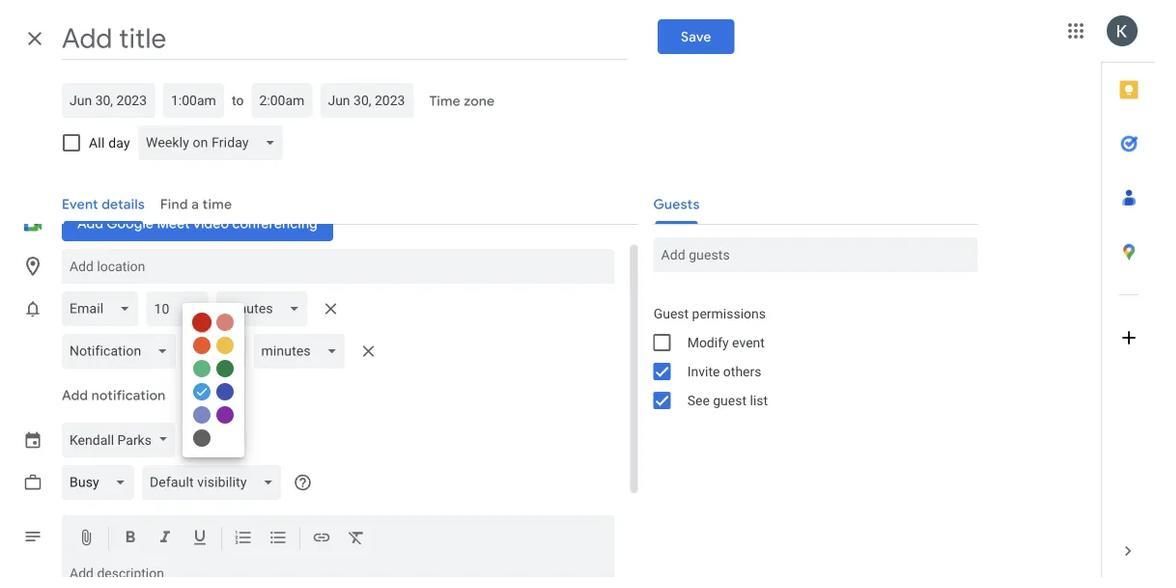 Task type: locate. For each thing, give the bounding box(es) containing it.
time
[[429, 93, 461, 110]]

see
[[688, 393, 710, 409]]

tab list
[[1103, 63, 1156, 525]]

notification
[[91, 387, 166, 404]]

banana, set event color menu item
[[216, 337, 234, 355]]

group
[[638, 300, 979, 416]]

kendall parks
[[70, 432, 152, 448]]

sage, set event color menu item
[[193, 360, 211, 378]]

basil, set event color menu item
[[216, 360, 234, 378]]

guest permissions
[[654, 306, 766, 322]]

event
[[733, 335, 765, 351]]

modify
[[688, 335, 729, 351]]

all
[[89, 135, 105, 151]]

lavender, set event color menu item
[[193, 407, 211, 424]]

add notification
[[62, 387, 166, 404]]

numbered list image
[[234, 529, 253, 551]]

minutes in advance for notification number field inside 30 minutes before element
[[192, 334, 238, 369]]

kendall
[[70, 432, 114, 448]]

italic image
[[156, 529, 175, 551]]

0 vertical spatial minutes in advance for notification number field
[[154, 292, 200, 327]]

1 vertical spatial minutes in advance for notification number field
[[192, 334, 238, 369]]

30 minutes before element
[[62, 330, 384, 373]]

time zone
[[429, 93, 495, 110]]

End date text field
[[328, 89, 406, 112]]

formatting options toolbar
[[62, 516, 615, 563]]

minutes in advance for notification number field inside 10 minutes before, as email element
[[154, 292, 200, 327]]

others
[[724, 364, 762, 380]]

Minutes in advance for notification number field
[[154, 292, 200, 327], [192, 334, 238, 369]]

bulleted list image
[[269, 529, 288, 551]]

None field
[[138, 126, 291, 160], [62, 292, 146, 327], [216, 292, 316, 327], [62, 334, 184, 369], [254, 334, 353, 369], [62, 466, 142, 501], [142, 466, 289, 501], [138, 126, 291, 160], [62, 292, 146, 327], [216, 292, 316, 327], [62, 334, 184, 369], [254, 334, 353, 369], [62, 466, 142, 501], [142, 466, 289, 501]]

parks
[[117, 432, 152, 448]]

permissions
[[692, 306, 766, 322]]

10 minutes before, as email element
[[62, 288, 384, 330]]

insert link image
[[312, 529, 331, 551]]

Start date text field
[[70, 89, 148, 112]]

blueberry, set event color menu item
[[216, 384, 234, 401]]

End time text field
[[259, 89, 305, 112]]



Task type: describe. For each thing, give the bounding box(es) containing it.
all day
[[89, 135, 130, 151]]

Guests text field
[[662, 238, 971, 273]]

underline image
[[190, 529, 210, 551]]

see guest list
[[688, 393, 768, 409]]

bold image
[[121, 529, 140, 551]]

minutes in advance for notification number field for 30 minutes before element
[[192, 334, 238, 369]]

save
[[681, 28, 712, 45]]

peacock, set event color menu item
[[193, 384, 211, 401]]

add
[[62, 387, 88, 404]]

Description text field
[[62, 566, 615, 579]]

day
[[108, 135, 130, 151]]

zone
[[464, 93, 495, 110]]

Title text field
[[62, 17, 627, 60]]

Start time text field
[[171, 89, 216, 112]]

time zone button
[[422, 84, 503, 119]]

minutes in advance for notification number field for 10 minutes before, as email element
[[154, 292, 200, 327]]

add notification button
[[54, 373, 173, 419]]

save button
[[658, 19, 735, 54]]

remove formatting image
[[347, 529, 366, 551]]

list
[[750, 393, 768, 409]]

guest
[[654, 306, 689, 322]]

flamingo, set event color menu item
[[216, 314, 234, 331]]

grape, set event color menu item
[[216, 407, 234, 424]]

invite others
[[688, 364, 762, 380]]

to
[[232, 92, 244, 108]]

tangerine, set event color menu item
[[193, 337, 211, 355]]

Location text field
[[70, 249, 607, 284]]

modify event
[[688, 335, 765, 351]]

invite
[[688, 364, 720, 380]]

guest
[[713, 393, 747, 409]]

graphite, set event color menu item
[[193, 430, 211, 447]]

notifications element
[[62, 288, 384, 373]]

tomato, set event color menu item
[[192, 313, 212, 332]]

group containing guest permissions
[[638, 300, 979, 416]]



Task type: vqa. For each thing, say whether or not it's contained in the screenshot.
View options
no



